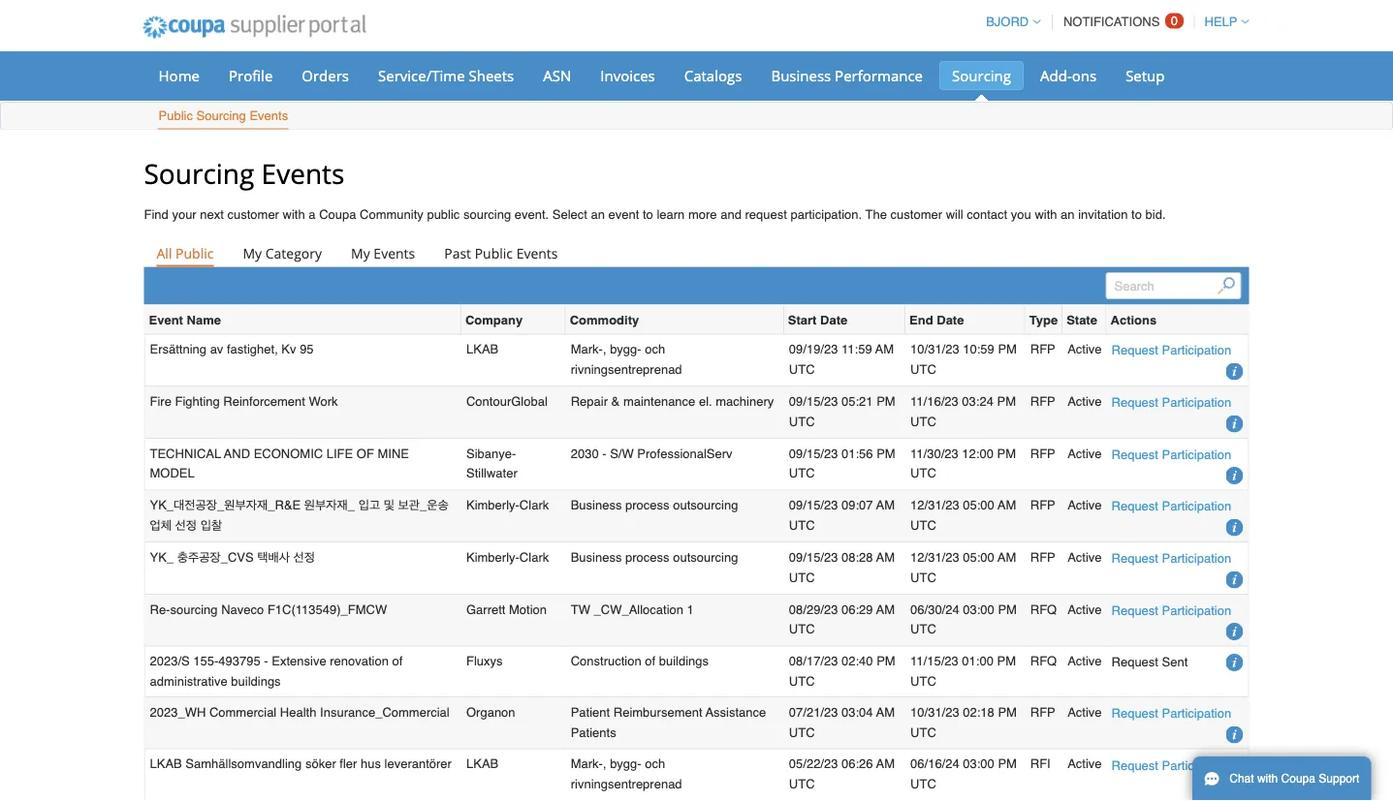 Task type: locate. For each thing, give the bounding box(es) containing it.
outsourcing for 09/15/23 08:28 am utc
[[673, 550, 738, 565]]

lkab down organon
[[466, 757, 498, 772]]

mark-
[[571, 342, 603, 357], [571, 757, 603, 772]]

setup link
[[1113, 61, 1177, 90]]

1 vertical spatial kimberly-
[[466, 550, 519, 565]]

0 vertical spatial outsourcing
[[673, 498, 738, 513]]

mark- for 09/19/23
[[571, 342, 603, 357]]

am right '03:04'
[[876, 705, 895, 720]]

of
[[392, 654, 403, 669], [645, 654, 655, 669]]

선정 right 업체
[[175, 518, 197, 533]]

am right the 08:28 on the bottom right
[[876, 550, 895, 565]]

0 horizontal spatial my
[[243, 244, 262, 262]]

service/time sheets link
[[365, 61, 527, 90]]

rivningsentreprenad down patients
[[571, 777, 682, 792]]

4 request participation from the top
[[1111, 499, 1231, 514]]

kimberly- down stillwater
[[466, 498, 519, 513]]

pm left rfi
[[998, 757, 1017, 772]]

0 vertical spatial 10/31/23
[[910, 342, 959, 357]]

rivningsentreprenad up &
[[571, 362, 682, 377]]

0 vertical spatial mark-, bygg- och rivningsentreprenad
[[571, 342, 682, 377]]

10/31/23 inside 10/31/23 02:18 pm utc
[[910, 705, 959, 720]]

2 kimberly-clark from the top
[[466, 550, 549, 565]]

kv
[[281, 342, 296, 357]]

of right construction
[[645, 654, 655, 669]]

public right past
[[475, 244, 513, 262]]

kimberly-clark up garrett motion
[[466, 550, 549, 565]]

will
[[946, 207, 963, 222]]

pm right 10:59
[[998, 342, 1017, 357]]

am for ersättning av fastighet, kv 95
[[875, 342, 894, 357]]

help link
[[1196, 15, 1249, 29]]

0 vertical spatial sourcing
[[952, 65, 1011, 85]]

pm right 06/30/24
[[998, 602, 1017, 617]]

fire
[[150, 394, 171, 409]]

6 request from the top
[[1111, 603, 1158, 618]]

am for lkab samhällsomvandling söker fler hus leverantörer
[[876, 757, 895, 772]]

sourcing down bjord at the top right of page
[[952, 65, 1011, 85]]

rfq right '01:00'
[[1030, 654, 1057, 669]]

12/31/23 for 09/15/23 09:07 am utc
[[910, 498, 959, 513]]

1 kimberly-clark from the top
[[466, 498, 549, 513]]

1 vertical spatial 12/31/23
[[910, 550, 959, 565]]

pm inside 10/31/23 02:18 pm utc
[[998, 705, 1017, 720]]

stillwater
[[466, 466, 517, 481]]

economic
[[254, 446, 323, 461]]

1 horizontal spatial sourcing
[[463, 207, 511, 222]]

fler
[[340, 757, 357, 772]]

rivningsentreprenad for 09/19/23 11:59 am utc
[[571, 362, 682, 377]]

0 vertical spatial clark
[[519, 498, 549, 513]]

utc inside 06/30/24 03:00 pm utc
[[910, 622, 936, 637]]

08/17/23
[[789, 654, 838, 669]]

- left s/w
[[602, 446, 606, 461]]

pm right 12:00
[[997, 446, 1016, 461]]

buildings
[[659, 654, 709, 669], [231, 674, 281, 689]]

0 horizontal spatial sourcing
[[170, 602, 218, 617]]

sourcing up next
[[144, 155, 254, 191]]

8 request participation from the top
[[1111, 758, 1231, 773]]

with right you
[[1035, 207, 1057, 222]]

1 participation from the top
[[1162, 343, 1231, 358]]

4 request from the top
[[1111, 499, 1158, 514]]

1 vertical spatial ,
[[603, 757, 606, 772]]

sourcing left naveco on the left bottom
[[170, 602, 218, 617]]

yk_
[[150, 550, 174, 565]]

active for 09/15/23 01:56 pm utc
[[1067, 446, 1102, 461]]

0 vertical spatial bygg-
[[610, 342, 641, 357]]

pm right 02:40
[[877, 654, 895, 669]]

3 request from the top
[[1111, 447, 1158, 462]]

2 business process outsourcing from the top
[[571, 550, 738, 565]]

mark- down "commodity" button
[[571, 342, 603, 357]]

2 vertical spatial sourcing
[[144, 155, 254, 191]]

lkab down company button
[[466, 342, 498, 357]]

pm inside "09/15/23 05:21 pm utc"
[[877, 394, 895, 409]]

request participation for 09/15/23 05:21 pm utc
[[1111, 395, 1231, 410]]

coupa supplier portal image
[[129, 3, 379, 51]]

with right chat
[[1257, 773, 1278, 786]]

1 horizontal spatial my
[[351, 244, 370, 262]]

0 horizontal spatial -
[[264, 654, 268, 669]]

public sourcing events link
[[158, 104, 289, 129]]

1 vertical spatial mark-, bygg- och rivningsentreprenad
[[571, 757, 682, 792]]

03:00 inside 06/30/24 03:00 pm utc
[[963, 602, 994, 617]]

12/31/23 05:00 am utc for 09/15/23 09:07 am utc
[[910, 498, 1016, 533]]

my inside my events link
[[351, 244, 370, 262]]

orders link
[[289, 61, 362, 90]]

buildings down 493795
[[231, 674, 281, 689]]

request for 09/15/23 08:28 am utc
[[1111, 551, 1158, 566]]

select
[[552, 207, 587, 222]]

sourcing
[[463, 207, 511, 222], [170, 602, 218, 617]]

date
[[820, 312, 847, 327], [937, 312, 964, 327]]

1 12/31/23 05:00 am utc from the top
[[910, 498, 1016, 533]]

- inside 2023/s 155-493795 - extensive renovation of administrative buildings
[[264, 654, 268, 669]]

request for 08/29/23 06:29 am utc
[[1111, 603, 1158, 618]]

sourcing up past public events
[[463, 207, 511, 222]]

2030
[[571, 446, 599, 461]]

1 to from the left
[[643, 207, 653, 222]]

2030 - s/w professionalserv
[[571, 446, 732, 461]]

catalogs link
[[672, 61, 755, 90]]

business for 09/15/23 08:28 am utc
[[571, 550, 622, 565]]

7 request participation button from the top
[[1111, 703, 1231, 724]]

you
[[1011, 207, 1031, 222]]

09/15/23 inside the "09/15/23 09:07 am utc"
[[789, 498, 838, 513]]

1 vertical spatial kimberly-clark
[[466, 550, 549, 565]]

events down event.
[[516, 244, 558, 262]]

3 rfp from the top
[[1030, 446, 1055, 461]]

09/15/23 left the 09:07
[[789, 498, 838, 513]]

2 outsourcing from the top
[[673, 550, 738, 565]]

2 rivningsentreprenad from the top
[[571, 777, 682, 792]]

1 of from the left
[[392, 654, 403, 669]]

pm inside 11/30/23 12:00 pm utc
[[997, 446, 1016, 461]]

1 horizontal spatial customer
[[890, 207, 942, 222]]

1 horizontal spatial buildings
[[659, 654, 709, 669]]

request participation for 09/15/23 01:56 pm utc
[[1111, 447, 1231, 462]]

06:29
[[841, 602, 873, 617]]

0 horizontal spatial 선정
[[175, 518, 197, 533]]

with left a
[[283, 207, 305, 222]]

model
[[150, 466, 195, 481]]

4 participation from the top
[[1162, 499, 1231, 514]]

2 process from the top
[[625, 550, 669, 565]]

0 vertical spatial och
[[645, 342, 665, 357]]

입고
[[358, 498, 380, 513]]

1 vertical spatial mark-
[[571, 757, 603, 772]]

my for my events
[[351, 244, 370, 262]]

5 request participation from the top
[[1111, 551, 1231, 566]]

process for 09/15/23 08:28 am utc
[[625, 550, 669, 565]]

sourcing
[[952, 65, 1011, 85], [196, 109, 246, 123], [144, 155, 254, 191]]

2 vertical spatial business
[[571, 550, 622, 565]]

0 vertical spatial mark-
[[571, 342, 603, 357]]

09/15/23 05:21 pm utc
[[789, 394, 895, 429]]

2 rfp from the top
[[1030, 394, 1055, 409]]

outsourcing down professionalserv
[[673, 498, 738, 513]]

1 horizontal spatial to
[[1131, 207, 1142, 222]]

business process outsourcing for 09/15/23 08:28 am utc
[[571, 550, 738, 565]]

utc inside 09/19/23 11:59 am utc
[[789, 362, 815, 377]]

2 bygg- from the top
[[610, 757, 641, 772]]

sourcing for sourcing events
[[144, 155, 254, 191]]

, down patients
[[603, 757, 606, 772]]

sourcing for sourcing
[[952, 65, 1011, 85]]

request participation button for 09/15/23 08:28 am utc
[[1111, 548, 1231, 569]]

am right the 06:29
[[876, 602, 895, 617]]

03:00 inside 06/16/24 03:00 pm utc
[[963, 757, 994, 772]]

0 horizontal spatial coupa
[[319, 207, 356, 222]]

4 09/15/23 from the top
[[789, 550, 838, 565]]

och down the patient reimbursement assistance patients
[[645, 757, 665, 772]]

actions
[[1110, 312, 1157, 327]]

6 request participation from the top
[[1111, 603, 1231, 618]]

am inside 09/19/23 11:59 am utc
[[875, 342, 894, 357]]

customer right next
[[227, 207, 279, 222]]

1 10/31/23 from the top
[[910, 342, 959, 357]]

1 vertical spatial rfq
[[1030, 654, 1057, 669]]

12/31/23 05:00 am utc up 06/30/24
[[910, 550, 1016, 585]]

2 mark-, bygg- och rivningsentreprenad from the top
[[571, 757, 682, 792]]

1 mark- from the top
[[571, 342, 603, 357]]

am inside '05/22/23 06:26 am utc'
[[876, 757, 895, 772]]

company button
[[465, 310, 523, 330]]

pm right 05:21
[[877, 394, 895, 409]]

12/31/23 down 11/30/23 12:00 pm utc
[[910, 498, 959, 513]]

5 request from the top
[[1111, 551, 1158, 566]]

1 clark from the top
[[519, 498, 549, 513]]

2 my from the left
[[351, 244, 370, 262]]

5 active from the top
[[1067, 550, 1102, 565]]

kimberly-clark down stillwater
[[466, 498, 549, 513]]

pm right '01:00'
[[997, 654, 1016, 669]]

3 09/15/23 from the top
[[789, 498, 838, 513]]

05/22/23
[[789, 757, 838, 772]]

business process outsourcing up _cw_allocation at the left bottom of the page
[[571, 550, 738, 565]]

1 09/15/23 from the top
[[789, 394, 838, 409]]

och up maintenance
[[645, 342, 665, 357]]

2023_wh commercial health insurance_commercial
[[150, 705, 450, 720]]

입찰
[[200, 518, 222, 533]]

1 vertical spatial och
[[645, 757, 665, 772]]

1 business process outsourcing from the top
[[571, 498, 738, 513]]

1 rivningsentreprenad from the top
[[571, 362, 682, 377]]

event
[[608, 207, 639, 222]]

06/16/24 03:00 pm utc
[[910, 757, 1017, 792]]

coupa left 'support'
[[1281, 773, 1315, 786]]

commodity
[[570, 312, 639, 327]]

1 horizontal spatial an
[[1061, 207, 1075, 222]]

2 participation from the top
[[1162, 395, 1231, 410]]

process for 09/15/23 09:07 am utc
[[625, 498, 669, 513]]

buildings down "1" in the left of the page
[[659, 654, 709, 669]]

2 request participation from the top
[[1111, 395, 1231, 410]]

1 bygg- from the top
[[610, 342, 641, 357]]

1 03:00 from the top
[[963, 602, 994, 617]]

utc inside 08/29/23 06:29 am utc
[[789, 622, 815, 637]]

8 request participation button from the top
[[1111, 755, 1231, 776]]

am inside 07/21/23 03:04 am utc
[[876, 705, 895, 720]]

active
[[1067, 342, 1102, 357], [1067, 394, 1102, 409], [1067, 446, 1102, 461], [1067, 498, 1102, 513], [1067, 550, 1102, 565], [1067, 602, 1102, 617], [1067, 654, 1102, 669], [1067, 705, 1102, 720], [1067, 757, 1102, 772]]

1 vertical spatial 10/31/23
[[910, 705, 959, 720]]

6 active from the top
[[1067, 602, 1102, 617]]

1 12/31/23 from the top
[[910, 498, 959, 513]]

7 request from the top
[[1111, 655, 1158, 670]]

1 vertical spatial clark
[[519, 550, 549, 565]]

0 vertical spatial 선정
[[175, 518, 197, 533]]

bygg- for 09/19/23 11:59 am utc
[[610, 342, 641, 357]]

Search text field
[[1106, 272, 1241, 299]]

pm inside 09/15/23 01:56 pm utc
[[877, 446, 895, 461]]

2 request from the top
[[1111, 395, 1158, 410]]

05:00 up 06/30/24 03:00 pm utc
[[963, 550, 994, 565]]

6 participation from the top
[[1162, 603, 1231, 618]]

bid.
[[1145, 207, 1166, 222]]

business performance
[[771, 65, 923, 85]]

0
[[1171, 14, 1178, 28]]

5 participation from the top
[[1162, 551, 1231, 566]]

event name
[[149, 312, 221, 327]]

customer left will
[[890, 207, 942, 222]]

8 participation from the top
[[1162, 758, 1231, 773]]

충주공장_cvs
[[177, 550, 254, 565]]

2 of from the left
[[645, 654, 655, 669]]

3 request participation button from the top
[[1111, 444, 1231, 465]]

mark-, bygg- och rivningsentreprenad for 05/22/23
[[571, 757, 682, 792]]

bygg- down patients
[[610, 757, 641, 772]]

0 horizontal spatial to
[[643, 207, 653, 222]]

mark-, bygg- och rivningsentreprenad up &
[[571, 342, 682, 377]]

2 03:00 from the top
[[963, 757, 994, 772]]

03:00 right 06/16/24
[[963, 757, 994, 772]]

09/15/23 09:07 am utc
[[789, 498, 895, 533]]

5 rfp from the top
[[1030, 550, 1055, 565]]

am
[[875, 342, 894, 357], [876, 498, 895, 513], [998, 498, 1016, 513], [876, 550, 895, 565], [998, 550, 1016, 565], [876, 602, 895, 617], [876, 705, 895, 720], [876, 757, 895, 772]]

0 horizontal spatial of
[[392, 654, 403, 669]]

2 rfq from the top
[[1030, 654, 1057, 669]]

1 vertical spatial coupa
[[1281, 773, 1315, 786]]

03:00 for 06/30/24
[[963, 602, 994, 617]]

09/15/23
[[789, 394, 838, 409], [789, 446, 838, 461], [789, 498, 838, 513], [789, 550, 838, 565]]

0 vertical spatial kimberly-clark
[[466, 498, 549, 513]]

mark-, bygg- och rivningsentreprenad down patients
[[571, 757, 682, 792]]

1 rfq from the top
[[1030, 602, 1057, 617]]

mark- down patients
[[571, 757, 603, 772]]

pm right the 01:56
[[877, 446, 895, 461]]

0 vertical spatial 05:00
[[963, 498, 994, 513]]

01:00
[[962, 654, 993, 669]]

participation for 09/15/23 01:56 pm utc
[[1162, 447, 1231, 462]]

date right start
[[820, 312, 847, 327]]

10/31/23
[[910, 342, 959, 357], [910, 705, 959, 720]]

8 request from the top
[[1111, 706, 1158, 721]]

request participation button for 09/15/23 01:56 pm utc
[[1111, 444, 1231, 465]]

business
[[771, 65, 831, 85], [571, 498, 622, 513], [571, 550, 622, 565]]

utc inside 11/30/23 12:00 pm utc
[[910, 466, 936, 481]]

선정 inside yk_대전공장_원부자재_r&e 원부자재_ 입고 및 보관_운송 업체 선정 입찰
[[175, 518, 197, 533]]

pm for 11/16/23 03:24 pm utc
[[997, 394, 1016, 409]]

-
[[602, 446, 606, 461], [264, 654, 268, 669]]

of right renovation
[[392, 654, 403, 669]]

date right end
[[937, 312, 964, 327]]

am inside 08/29/23 06:29 am utc
[[876, 602, 895, 617]]

am inside the "09/15/23 09:07 am utc"
[[876, 498, 895, 513]]

95
[[300, 342, 314, 357]]

5 request participation button from the top
[[1111, 548, 1231, 569]]

2 12/31/23 05:00 am utc from the top
[[910, 550, 1016, 585]]

my inside my category link
[[243, 244, 262, 262]]

1 vertical spatial -
[[264, 654, 268, 669]]

2 12/31/23 from the top
[[910, 550, 959, 565]]

1 vertical spatial 12/31/23 05:00 am utc
[[910, 550, 1016, 585]]

1 request from the top
[[1111, 343, 1158, 358]]

1 horizontal spatial of
[[645, 654, 655, 669]]

kimberly- up "garrett"
[[466, 550, 519, 565]]

, for 09/19/23
[[603, 342, 606, 357]]

request for 07/21/23 03:04 am utc
[[1111, 706, 1158, 721]]

public right 'all'
[[176, 244, 214, 262]]

event name button
[[149, 310, 221, 330]]

tab list containing all public
[[144, 239, 1249, 266]]

4 rfp from the top
[[1030, 498, 1055, 513]]

request participation for 08/29/23 06:29 am utc
[[1111, 603, 1231, 618]]

utc
[[789, 362, 815, 377], [910, 362, 936, 377], [789, 414, 815, 429], [910, 414, 936, 429], [789, 466, 815, 481], [910, 466, 936, 481], [789, 518, 815, 533], [910, 518, 936, 533], [789, 570, 815, 585], [910, 570, 936, 585], [789, 622, 815, 637], [910, 622, 936, 637], [789, 674, 815, 689], [910, 674, 936, 689], [789, 725, 815, 740], [910, 725, 936, 740], [789, 777, 815, 792], [910, 777, 936, 792]]

03:04
[[841, 705, 873, 720]]

0 horizontal spatial date
[[820, 312, 847, 327]]

9 request from the top
[[1111, 758, 1158, 773]]

0 vertical spatial rfq
[[1030, 602, 1057, 617]]

an left event
[[591, 207, 605, 222]]

pm inside 06/16/24 03:00 pm utc
[[998, 757, 1017, 772]]

1 horizontal spatial date
[[937, 312, 964, 327]]

1 customer from the left
[[227, 207, 279, 222]]

1 horizontal spatial -
[[602, 446, 606, 461]]

09/19/23
[[789, 342, 838, 357]]

12/31/23 05:00 am utc down 11/30/23 12:00 pm utc
[[910, 498, 1016, 533]]

1 mark-, bygg- och rivningsentreprenad from the top
[[571, 342, 682, 377]]

am inside 09/15/23 08:28 am utc
[[876, 550, 895, 565]]

10/31/23 for 10/31/23 10:59 pm utc
[[910, 342, 959, 357]]

0 vertical spatial ,
[[603, 342, 606, 357]]

0 vertical spatial 12/31/23 05:00 am utc
[[910, 498, 1016, 533]]

request participation button for 09/15/23 05:21 pm utc
[[1111, 392, 1231, 413]]

선정 right 택배사
[[293, 550, 315, 565]]

participation for 05/22/23 06:26 am utc
[[1162, 758, 1231, 773]]

date inside button
[[937, 312, 964, 327]]

kimberly-clark for yk_대전공장_원부자재_r&e 원부자재_ 입고 및 보관_운송 업체 선정 입찰
[[466, 498, 549, 513]]

more
[[688, 207, 717, 222]]

tab list
[[144, 239, 1249, 266]]

pm for 11/15/23 01:00 pm utc
[[997, 654, 1016, 669]]

1 , from the top
[[603, 342, 606, 357]]

11/16/23
[[910, 394, 958, 409]]

8 active from the top
[[1067, 705, 1102, 720]]

7 active from the top
[[1067, 654, 1102, 669]]

process up _cw_allocation at the left bottom of the page
[[625, 550, 669, 565]]

to left learn
[[643, 207, 653, 222]]

7 participation from the top
[[1162, 706, 1231, 721]]

12:00
[[962, 446, 993, 461]]

1 horizontal spatial 선정
[[293, 550, 315, 565]]

business up the tw
[[571, 550, 622, 565]]

business left performance
[[771, 65, 831, 85]]

process down the 2030 - s/w professionalserv
[[625, 498, 669, 513]]

2 , from the top
[[603, 757, 606, 772]]

1 active from the top
[[1067, 342, 1102, 357]]

1 rfp from the top
[[1030, 342, 1055, 357]]

2 09/15/23 from the top
[[789, 446, 838, 461]]

10/31/23 left 02:18
[[910, 705, 959, 720]]

2 kimberly- from the top
[[466, 550, 519, 565]]

bygg- down "commodity" button
[[610, 342, 641, 357]]

10/31/23 inside 10/31/23 10:59 pm utc
[[910, 342, 959, 357]]

1 my from the left
[[243, 244, 262, 262]]

0 horizontal spatial with
[[283, 207, 305, 222]]

2 10/31/23 from the top
[[910, 705, 959, 720]]

02:18
[[963, 705, 994, 720]]

request
[[1111, 343, 1158, 358], [1111, 395, 1158, 410], [1111, 447, 1158, 462], [1111, 499, 1158, 514], [1111, 551, 1158, 566], [1111, 603, 1158, 618], [1111, 655, 1158, 670], [1111, 706, 1158, 721], [1111, 758, 1158, 773]]

samhällsomvandling
[[185, 757, 302, 772]]

events up a
[[261, 155, 344, 191]]

rfq right 06/30/24 03:00 pm utc
[[1030, 602, 1057, 617]]

utc inside 08/17/23 02:40 pm utc
[[789, 674, 815, 689]]

02:40
[[841, 654, 873, 669]]

9 active from the top
[[1067, 757, 1102, 772]]

am right 06:26
[[876, 757, 895, 772]]

1 vertical spatial outsourcing
[[673, 550, 738, 565]]

10/31/23 down end date button
[[910, 342, 959, 357]]

0 vertical spatial process
[[625, 498, 669, 513]]

2 request participation button from the top
[[1111, 392, 1231, 413]]

1 05:00 from the top
[[963, 498, 994, 513]]

request for 09/15/23 09:07 am utc
[[1111, 499, 1158, 514]]

09/15/23 inside 09/15/23 08:28 am utc
[[789, 550, 838, 565]]

1 vertical spatial 05:00
[[963, 550, 994, 565]]

date inside button
[[820, 312, 847, 327]]

1 request participation from the top
[[1111, 343, 1231, 358]]

request for 09/19/23 11:59 am utc
[[1111, 343, 1158, 358]]

1 vertical spatial 선정
[[293, 550, 315, 565]]

2 horizontal spatial with
[[1257, 773, 1278, 786]]

request for 05/22/23 06:26 am utc
[[1111, 758, 1158, 773]]

3 active from the top
[[1067, 446, 1102, 461]]

sourcing down profile "link"
[[196, 109, 246, 123]]

09/15/23 for 09/15/23 08:28 am utc
[[789, 550, 838, 565]]

notifications
[[1063, 15, 1160, 29]]

1 request participation button from the top
[[1111, 340, 1231, 361]]

rivningsentreprenad for 05/22/23 06:26 am utc
[[571, 777, 682, 792]]

09/15/23 inside 09/15/23 01:56 pm utc
[[789, 446, 838, 461]]

kimberly- for yk_ 충주공장_cvs 택배사 선정
[[466, 550, 519, 565]]

am right 11:59
[[875, 342, 894, 357]]

pm right 02:18
[[998, 705, 1017, 720]]

0 horizontal spatial an
[[591, 207, 605, 222]]

12/31/23 up 06/30/24
[[910, 550, 959, 565]]

01:56
[[841, 446, 873, 461]]

1 vertical spatial process
[[625, 550, 669, 565]]

utc inside 09/15/23 08:28 am utc
[[789, 570, 815, 585]]

and
[[224, 446, 250, 461]]

events down profile "link"
[[250, 109, 288, 123]]

4 active from the top
[[1067, 498, 1102, 513]]

1 vertical spatial bygg-
[[610, 757, 641, 772]]

1 vertical spatial sourcing
[[196, 109, 246, 123]]

09/15/23 left the 01:56
[[789, 446, 838, 461]]

2 clark from the top
[[519, 550, 549, 565]]

3 participation from the top
[[1162, 447, 1231, 462]]

am for re-sourcing naveco f1c(113549)_fmcw
[[876, 602, 895, 617]]

to left bid.
[[1131, 207, 1142, 222]]

kimberly- for yk_대전공장_원부자재_r&e 원부자재_ 입고 및 보관_운송 업체 선정 입찰
[[466, 498, 519, 513]]

7 request participation from the top
[[1111, 706, 1231, 721]]

1 process from the top
[[625, 498, 669, 513]]

2 date from the left
[[937, 312, 964, 327]]

6 rfp from the top
[[1030, 705, 1055, 720]]

event.
[[514, 207, 549, 222]]

2 05:00 from the top
[[963, 550, 994, 565]]

4 request participation button from the top
[[1111, 496, 1231, 517]]

of
[[357, 446, 374, 461]]

09/15/23 left the 08:28 on the bottom right
[[789, 550, 838, 565]]

lkab for ersättning av fastighet, kv 95
[[466, 342, 498, 357]]

active for 09/15/23 05:21 pm utc
[[1067, 394, 1102, 409]]

1 vertical spatial rivningsentreprenad
[[571, 777, 682, 792]]

1 vertical spatial buildings
[[231, 674, 281, 689]]

re-
[[150, 602, 170, 617]]

12/31/23 05:00 am utc for 09/15/23 08:28 am utc
[[910, 550, 1016, 585]]

3 request participation from the top
[[1111, 447, 1231, 462]]

2 active from the top
[[1067, 394, 1102, 409]]

0 horizontal spatial buildings
[[231, 674, 281, 689]]

2 customer from the left
[[890, 207, 942, 222]]

&
[[611, 394, 620, 409]]

0 vertical spatial business
[[771, 65, 831, 85]]

, down "commodity" button
[[603, 342, 606, 357]]

0 horizontal spatial customer
[[227, 207, 279, 222]]

state
[[1066, 312, 1097, 327]]

re-sourcing naveco f1c(113549)_fmcw
[[150, 602, 387, 617]]

09/15/23 01:56 pm utc
[[789, 446, 895, 481]]

request participation button
[[1111, 340, 1231, 361], [1111, 392, 1231, 413], [1111, 444, 1231, 465], [1111, 496, 1231, 517], [1111, 548, 1231, 569], [1111, 600, 1231, 621], [1111, 703, 1231, 724], [1111, 755, 1231, 776]]

active for 08/29/23 06:29 am utc
[[1067, 602, 1102, 617]]

pm inside 10/31/23 10:59 pm utc
[[998, 342, 1017, 357]]

0 vertical spatial 03:00
[[963, 602, 994, 617]]

pm inside 06/30/24 03:00 pm utc
[[998, 602, 1017, 617]]

business process outsourcing down the 2030 - s/w professionalserv
[[571, 498, 738, 513]]

clark for yk_대전공장_원부자재_r&e 원부자재_ 입고 및 보관_운송 업체 선정 입찰
[[519, 498, 549, 513]]

1 vertical spatial business
[[571, 498, 622, 513]]

utc inside 11/16/23 03:24 pm utc
[[910, 414, 936, 429]]

2 mark- from the top
[[571, 757, 603, 772]]

participation
[[1162, 343, 1231, 358], [1162, 395, 1231, 410], [1162, 447, 1231, 462], [1162, 499, 1231, 514], [1162, 551, 1231, 566], [1162, 603, 1231, 618], [1162, 706, 1231, 721], [1162, 758, 1231, 773]]

12/31/23
[[910, 498, 959, 513], [910, 550, 959, 565]]

pm inside 11/16/23 03:24 pm utc
[[997, 394, 1016, 409]]

0 vertical spatial -
[[602, 446, 606, 461]]

my down community
[[351, 244, 370, 262]]

pm right 03:24
[[997, 394, 1016, 409]]

assistance
[[706, 705, 766, 720]]

navigation
[[977, 3, 1249, 41]]

public sourcing events
[[158, 109, 288, 123]]

1 kimberly- from the top
[[466, 498, 519, 513]]

0 vertical spatial 12/31/23
[[910, 498, 959, 513]]

ons
[[1072, 65, 1097, 85]]

your
[[172, 207, 196, 222]]

outsourcing up "1" in the left of the page
[[673, 550, 738, 565]]

an left invitation
[[1061, 207, 1075, 222]]

am down 11/30/23 12:00 pm utc
[[998, 498, 1016, 513]]

09/15/23 left 05:21
[[789, 394, 838, 409]]

1 date from the left
[[820, 312, 847, 327]]

09/15/23 inside "09/15/23 05:21 pm utc"
[[789, 394, 838, 409]]

am right the 09:07
[[876, 498, 895, 513]]

05/22/23 06:26 am utc
[[789, 757, 895, 792]]

my left category
[[243, 244, 262, 262]]

0 vertical spatial kimberly-
[[466, 498, 519, 513]]

bygg- for 05/22/23 06:26 am utc
[[610, 757, 641, 772]]

0 vertical spatial business process outsourcing
[[571, 498, 738, 513]]

business down '2030'
[[571, 498, 622, 513]]

1 vertical spatial business process outsourcing
[[571, 550, 738, 565]]

coupa right a
[[319, 207, 356, 222]]

garrett motion
[[466, 602, 547, 617]]

6 request participation button from the top
[[1111, 600, 1231, 621]]

2 och from the top
[[645, 757, 665, 772]]

05:00 down 11/30/23 12:00 pm utc
[[963, 498, 994, 513]]

선정
[[175, 518, 197, 533], [293, 550, 315, 565]]

pm inside 08/17/23 02:40 pm utc
[[877, 654, 895, 669]]

request for 09/15/23 05:21 pm utc
[[1111, 395, 1158, 410]]

events down community
[[374, 244, 415, 262]]

0 vertical spatial rivningsentreprenad
[[571, 362, 682, 377]]

- right 493795
[[264, 654, 268, 669]]

1 horizontal spatial coupa
[[1281, 773, 1315, 786]]

1 outsourcing from the top
[[673, 498, 738, 513]]

2 an from the left
[[1061, 207, 1075, 222]]

of inside 2023/s 155-493795 - extensive renovation of administrative buildings
[[392, 654, 403, 669]]

request participation for 07/21/23 03:04 am utc
[[1111, 706, 1231, 721]]

1 vertical spatial 03:00
[[963, 757, 994, 772]]

03:00 right 06/30/24
[[963, 602, 994, 617]]

invoices
[[600, 65, 655, 85]]

1 och from the top
[[645, 342, 665, 357]]

pm inside 11/15/23 01:00 pm utc
[[997, 654, 1016, 669]]



Task type: describe. For each thing, give the bounding box(es) containing it.
request participation for 09/19/23 11:59 am utc
[[1111, 343, 1231, 358]]

patients
[[571, 725, 616, 740]]

request participation button for 08/29/23 06:29 am utc
[[1111, 600, 1231, 621]]

public down the home link
[[158, 109, 193, 123]]

leverantörer
[[384, 757, 452, 772]]

08:28
[[841, 550, 873, 565]]

community
[[360, 207, 423, 222]]

request participation for 09/15/23 09:07 am utc
[[1111, 499, 1231, 514]]

03:00 for 06/16/24
[[963, 757, 994, 772]]

0 vertical spatial sourcing
[[463, 207, 511, 222]]

active for 05/22/23 06:26 am utc
[[1067, 757, 1102, 772]]

mark- for 05/22/23
[[571, 757, 603, 772]]

rfp for 09/15/23 09:07 am utc
[[1030, 498, 1055, 513]]

business performance link
[[758, 61, 935, 90]]

participation for 09/19/23 11:59 am utc
[[1162, 343, 1231, 358]]

fastighet,
[[227, 342, 278, 357]]

active for 07/21/23 03:04 am utc
[[1067, 705, 1102, 720]]

request participation for 05/22/23 06:26 am utc
[[1111, 758, 1231, 773]]

pm for 09/15/23 05:21 pm utc
[[877, 394, 895, 409]]

pm for 08/17/23 02:40 pm utc
[[877, 654, 895, 669]]

clark for yk_ 충주공장_cvs 택배사 선정
[[519, 550, 549, 565]]

utc inside 10/31/23 10:59 pm utc
[[910, 362, 936, 377]]

업체
[[150, 518, 172, 533]]

my events
[[351, 244, 415, 262]]

08/29/23
[[789, 602, 838, 617]]

add-ons
[[1040, 65, 1097, 85]]

rfp for 09/15/23 01:56 pm utc
[[1030, 446, 1055, 461]]

utc inside 06/16/24 03:00 pm utc
[[910, 777, 936, 792]]

pm for 06/30/24 03:00 pm utc
[[998, 602, 1017, 617]]

request sent
[[1111, 655, 1188, 670]]

08/29/23 06:29 am utc
[[789, 602, 895, 637]]

06/30/24
[[910, 602, 959, 617]]

profile link
[[216, 61, 285, 90]]

bjord
[[986, 15, 1029, 29]]

, for 05/22/23
[[603, 757, 606, 772]]

hus
[[361, 757, 381, 772]]

_cw_allocation
[[594, 602, 683, 617]]

home
[[158, 65, 200, 85]]

12/31/23 for 09/15/23 08:28 am utc
[[910, 550, 959, 565]]

repair & maintenance el. machinery
[[571, 394, 774, 409]]

public for past
[[475, 244, 513, 262]]

utc inside '05/22/23 06:26 am utc'
[[789, 777, 815, 792]]

home link
[[146, 61, 212, 90]]

invoices link
[[588, 61, 668, 90]]

pm for 09/15/23 01:56 pm utc
[[877, 446, 895, 461]]

0 vertical spatial buildings
[[659, 654, 709, 669]]

09/19/23 11:59 am utc
[[789, 342, 894, 377]]

rfp for 09/19/23 11:59 am utc
[[1030, 342, 1055, 357]]

11/15/23 01:00 pm utc
[[910, 654, 1016, 689]]

2023/s
[[150, 654, 190, 669]]

commodity button
[[570, 310, 639, 330]]

setup
[[1126, 65, 1165, 85]]

active for 08/17/23 02:40 pm utc
[[1067, 654, 1102, 669]]

pm for 11/30/23 12:00 pm utc
[[997, 446, 1016, 461]]

보관_운송
[[398, 498, 449, 513]]

with inside button
[[1257, 773, 1278, 786]]

active for 09/19/23 11:59 am utc
[[1067, 342, 1102, 357]]

rfq for 06/30/24 03:00 pm utc
[[1030, 602, 1057, 617]]

my category
[[243, 244, 322, 262]]

am for 2023_wh commercial health insurance_commercial
[[876, 705, 895, 720]]

participation for 07/21/23 03:04 am utc
[[1162, 706, 1231, 721]]

next
[[200, 207, 224, 222]]

request participation button for 09/19/23 11:59 am utc
[[1111, 340, 1231, 361]]

my category link
[[230, 239, 334, 266]]

rfp for 09/15/23 05:21 pm utc
[[1030, 394, 1055, 409]]

am for yk_대전공장_원부자재_r&e 원부자재_ 입고 및 보관_운송 업체 선정 입찰
[[876, 498, 895, 513]]

add-ons link
[[1028, 61, 1109, 90]]

name
[[187, 312, 221, 327]]

09/15/23 for 09/15/23 05:21 pm utc
[[789, 394, 838, 409]]

1 vertical spatial sourcing
[[170, 602, 218, 617]]

my for my category
[[243, 244, 262, 262]]

am for yk_ 충주공장_cvs 택배사 선정
[[876, 550, 895, 565]]

active for 09/15/23 09:07 am utc
[[1067, 498, 1102, 513]]

start date button
[[788, 310, 847, 330]]

tw _cw_allocation 1
[[571, 602, 694, 617]]

date for start date
[[820, 312, 847, 327]]

mark-, bygg- och rivningsentreprenad for 09/19/23
[[571, 342, 682, 377]]

start date
[[788, 312, 847, 327]]

utc inside 11/15/23 01:00 pm utc
[[910, 674, 936, 689]]

utc inside 09/15/23 01:56 pm utc
[[789, 466, 815, 481]]

och for 09/19/23 11:59 am utc
[[645, 342, 665, 357]]

kimberly-clark for yk_ 충주공장_cvs 택배사 선정
[[466, 550, 549, 565]]

05:00 for 09/15/23 08:28 am utc
[[963, 550, 994, 565]]

request
[[745, 207, 787, 222]]

yk_대전공장_원부자재_r&e 원부자재_ 입고 및 보관_운송 업체 선정 입찰
[[150, 498, 449, 533]]

1 an from the left
[[591, 207, 605, 222]]

find your next customer with a coupa community public sourcing event. select an event to learn more and request participation. the customer will contact you with an invitation to bid.
[[144, 207, 1166, 222]]

pm for 10/31/23 02:18 pm utc
[[998, 705, 1017, 720]]

lkab samhällsomvandling söker fler hus leverantörer
[[150, 757, 452, 772]]

08/17/23 02:40 pm utc
[[789, 654, 895, 689]]

start
[[788, 312, 817, 327]]

motion
[[509, 602, 547, 617]]

construction
[[571, 654, 641, 669]]

work
[[309, 394, 338, 409]]

the
[[865, 207, 887, 222]]

type state
[[1029, 312, 1097, 327]]

service/time sheets
[[378, 65, 514, 85]]

garrett
[[466, 602, 505, 617]]

pm for 10/31/23 10:59 pm utc
[[998, 342, 1017, 357]]

performance
[[835, 65, 923, 85]]

0 vertical spatial coupa
[[319, 207, 356, 222]]

asn link
[[530, 61, 584, 90]]

request for 09/15/23 01:56 pm utc
[[1111, 447, 1158, 462]]

rfp for 07/21/23 03:04 am utc
[[1030, 705, 1055, 720]]

07/21/23 03:04 am utc
[[789, 705, 895, 740]]

contact
[[967, 207, 1007, 222]]

request participation button for 07/21/23 03:04 am utc
[[1111, 703, 1231, 724]]

rfp for 09/15/23 08:28 am utc
[[1030, 550, 1055, 565]]

outsourcing for 09/15/23 09:07 am utc
[[673, 498, 738, 513]]

1 horizontal spatial with
[[1035, 207, 1057, 222]]

all
[[157, 244, 172, 262]]

my events link
[[338, 239, 428, 266]]

utc inside 10/31/23 02:18 pm utc
[[910, 725, 936, 740]]

all public link
[[144, 239, 226, 266]]

rfq for 11/15/23 01:00 pm utc
[[1030, 654, 1057, 669]]

search image
[[1218, 277, 1235, 295]]

catalogs
[[684, 65, 742, 85]]

09/15/23 for 09/15/23 01:56 pm utc
[[789, 446, 838, 461]]

request participation button for 09/15/23 09:07 am utc
[[1111, 496, 1231, 517]]

sourcing events
[[144, 155, 344, 191]]

el.
[[699, 394, 712, 409]]

participation for 09/15/23 05:21 pm utc
[[1162, 395, 1231, 410]]

participation for 08/29/23 06:29 am utc
[[1162, 603, 1231, 618]]

10/31/23 for 10/31/23 02:18 pm utc
[[910, 705, 959, 720]]

1
[[687, 602, 694, 617]]

och for 05/22/23 06:26 am utc
[[645, 757, 665, 772]]

navigation containing notifications 0
[[977, 3, 1249, 41]]

business process outsourcing for 09/15/23 09:07 am utc
[[571, 498, 738, 513]]

reinforcement
[[223, 394, 305, 409]]

utc inside the "09/15/23 09:07 am utc"
[[789, 518, 815, 533]]

technical and economic life of mine model
[[150, 446, 409, 481]]

lkab for lkab samhällsomvandling söker fler hus leverantörer
[[466, 757, 498, 772]]

asn
[[543, 65, 571, 85]]

utc inside "09/15/23 05:21 pm utc"
[[789, 414, 815, 429]]

2 to from the left
[[1131, 207, 1142, 222]]

coupa inside button
[[1281, 773, 1315, 786]]

ersättning
[[150, 342, 207, 357]]

ersättning av fastighet, kv 95
[[150, 342, 314, 357]]

lkab down 2023_wh
[[150, 757, 182, 772]]

request participation for 09/15/23 08:28 am utc
[[1111, 551, 1231, 566]]

10/31/23 10:59 pm utc
[[910, 342, 1017, 377]]

date for end date
[[937, 312, 964, 327]]

type button
[[1029, 310, 1058, 330]]

155-
[[193, 654, 218, 669]]

request participation button for 05/22/23 06:26 am utc
[[1111, 755, 1231, 776]]

05:00 for 09/15/23 09:07 am utc
[[963, 498, 994, 513]]

active for 09/15/23 08:28 am utc
[[1067, 550, 1102, 565]]

life
[[326, 446, 353, 461]]

professionalserv
[[637, 446, 732, 461]]

participation for 09/15/23 08:28 am utc
[[1162, 551, 1231, 566]]

business for 09/15/23 09:07 am utc
[[571, 498, 622, 513]]

buildings inside 2023/s 155-493795 - extensive renovation of administrative buildings
[[231, 674, 281, 689]]

help
[[1205, 15, 1237, 29]]

public for all
[[176, 244, 214, 262]]

notifications 0
[[1063, 14, 1178, 29]]

f1c(113549)_fmcw
[[267, 602, 387, 617]]

am up 06/30/24 03:00 pm utc
[[998, 550, 1016, 565]]

09/15/23 for 09/15/23 09:07 am utc
[[789, 498, 838, 513]]

health
[[280, 705, 316, 720]]

rfi
[[1030, 757, 1051, 772]]

participation for 09/15/23 09:07 am utc
[[1162, 499, 1231, 514]]

원부자재_
[[304, 498, 355, 513]]

2023_wh
[[150, 705, 206, 720]]

utc inside 07/21/23 03:04 am utc
[[789, 725, 815, 740]]



Task type: vqa. For each thing, say whether or not it's contained in the screenshot.
the bottommost Tim
no



